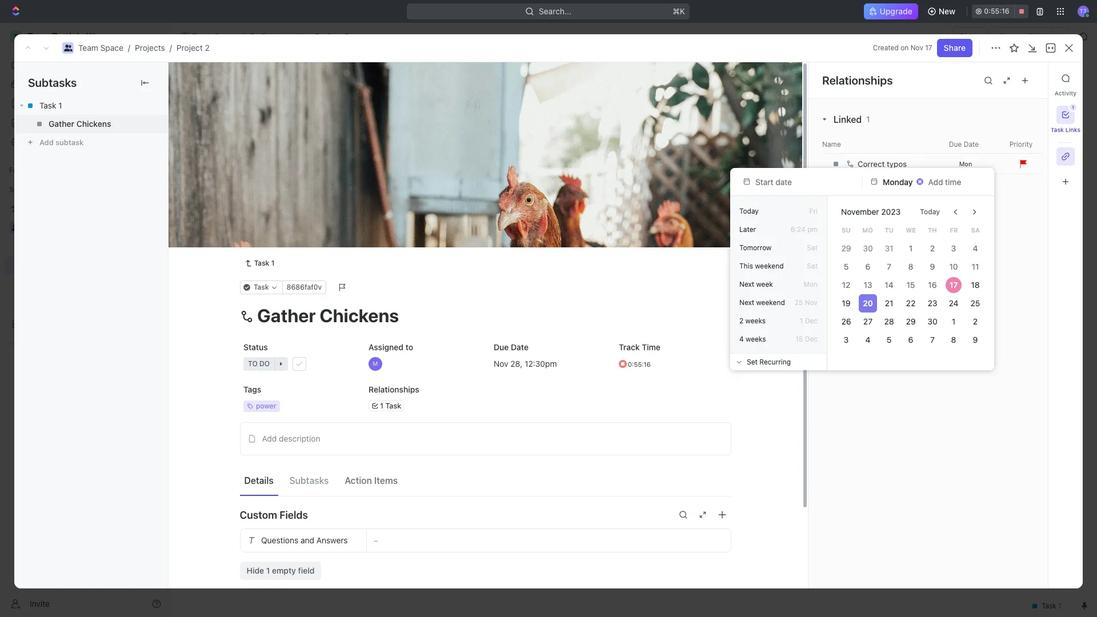 Task type: vqa. For each thing, say whether or not it's contained in the screenshot.


Task type: locate. For each thing, give the bounding box(es) containing it.
1
[[58, 101, 62, 110], [1072, 105, 1075, 110], [867, 114, 870, 124], [250, 199, 254, 208], [267, 199, 270, 207], [268, 219, 271, 227], [909, 243, 913, 253], [271, 259, 275, 267], [800, 316, 803, 325], [952, 316, 956, 326], [380, 401, 383, 410], [266, 566, 270, 576]]

1 button right task 2 at left top
[[257, 218, 273, 229]]

1 horizontal spatial task 1 link
[[240, 257, 279, 270]]

0 horizontal spatial subtasks
[[28, 76, 77, 89]]

1 vertical spatial dec
[[805, 335, 818, 343]]

0 horizontal spatial task 1
[[39, 101, 62, 110]]

1 vertical spatial team
[[78, 43, 98, 53]]

1 vertical spatial mon
[[804, 280, 818, 288]]

1 vertical spatial next
[[740, 298, 755, 307]]

track time
[[619, 342, 660, 352]]

task 1 down task 2 at left top
[[254, 259, 275, 267]]

1 vertical spatial 29
[[906, 316, 916, 326]]

add task button down task 2 at left top
[[225, 237, 269, 250]]

2 next from the top
[[740, 298, 755, 307]]

weekend for this weekend
[[755, 261, 784, 270]]

5
[[844, 261, 849, 271], [887, 335, 892, 344]]

share down new
[[944, 43, 966, 53]]

0 horizontal spatial 15
[[796, 335, 803, 343]]

30 down "references 0" at the top
[[863, 243, 873, 253]]

0 horizontal spatial project 2
[[198, 68, 266, 87]]

⌘k
[[673, 6, 686, 16]]

nov up 1 dec
[[805, 298, 818, 307]]

1 button down "progress"
[[256, 198, 272, 209]]

action
[[345, 475, 372, 486]]

1 horizontal spatial 8
[[952, 335, 957, 344]]

project
[[315, 31, 342, 41], [177, 43, 203, 53], [198, 68, 250, 87]]

task 1 up dashboards on the top of the page
[[39, 101, 62, 110]]

0 horizontal spatial task 1 link
[[14, 97, 168, 115]]

add task
[[1015, 73, 1049, 83], [307, 161, 337, 170], [230, 238, 264, 248]]

1 horizontal spatial projects
[[261, 31, 291, 41]]

references 0
[[834, 229, 891, 239]]

projects link
[[247, 30, 294, 43], [135, 43, 165, 53]]

1 vertical spatial weeks
[[746, 335, 766, 343]]

activity
[[1055, 90, 1077, 97]]

custom
[[240, 509, 277, 521]]

0 vertical spatial team
[[192, 31, 212, 41]]

on
[[901, 43, 909, 52]]

upgrade
[[880, 6, 913, 16]]

0 horizontal spatial 25
[[795, 298, 803, 307]]

0 vertical spatial task 1 link
[[14, 97, 168, 115]]

1 horizontal spatial 7
[[930, 335, 935, 344]]

25 down 18
[[971, 298, 981, 308]]

1 dec
[[800, 316, 818, 325]]

1 dec from the top
[[805, 316, 818, 325]]

week
[[756, 280, 773, 288]]

1 button for 2
[[257, 218, 273, 229]]

0 vertical spatial space
[[214, 31, 237, 41]]

dec
[[805, 316, 818, 325], [805, 335, 818, 343]]

today
[[740, 207, 759, 215], [920, 207, 940, 216]]

team space link
[[178, 30, 240, 43], [78, 43, 123, 53]]

mon up 25 nov
[[804, 280, 818, 288]]

0 vertical spatial project
[[315, 31, 342, 41]]

25 for 25 nov
[[795, 298, 803, 307]]

1 sat from the top
[[807, 243, 818, 252]]

1 vertical spatial nov
[[805, 298, 818, 307]]

1 horizontal spatial team space link
[[178, 30, 240, 43]]

next
[[740, 280, 755, 288], [740, 298, 755, 307]]

1 vertical spatial add task button
[[293, 159, 342, 173]]

0 horizontal spatial hide
[[247, 566, 264, 576]]

subtasks up fields
[[290, 475, 329, 486]]

15 down 1 dec
[[796, 335, 803, 343]]

0 vertical spatial 8
[[909, 261, 914, 271]]

0 vertical spatial sat
[[807, 243, 818, 252]]

sat for this weekend
[[807, 261, 818, 270]]

upgrade link
[[864, 3, 918, 19]]

1 button for 1
[[256, 198, 272, 209]]

1 horizontal spatial hide
[[593, 134, 608, 142]]

29 down references
[[842, 243, 851, 253]]

1 horizontal spatial team
[[192, 31, 212, 41]]

2 sat from the top
[[807, 261, 818, 270]]

Edit task name text field
[[240, 305, 731, 326]]

project 2
[[315, 31, 349, 41], [198, 68, 266, 87]]

list link
[[254, 103, 270, 119]]

dashboards
[[27, 118, 72, 127]]

weeks for 4 weeks
[[746, 335, 766, 343]]

weekend down week
[[756, 298, 785, 307]]

user group image
[[182, 34, 189, 39], [64, 45, 72, 51]]

projects
[[261, 31, 291, 41], [135, 43, 165, 53]]

next for next week
[[740, 280, 755, 288]]

team for team space / projects / project 2
[[78, 43, 98, 53]]

set recurring
[[747, 357, 791, 366]]

30 down 23
[[928, 316, 938, 326]]

0 horizontal spatial 9
[[930, 261, 935, 271]]

1 horizontal spatial projects link
[[247, 30, 294, 43]]

custom fields
[[240, 509, 308, 521]]

share down new button at the top right
[[960, 31, 982, 41]]

15 up 22
[[907, 280, 915, 289]]

task sidebar navigation tab list
[[1051, 69, 1081, 191]]

1 horizontal spatial space
[[214, 31, 237, 41]]

1 vertical spatial 17
[[950, 280, 958, 289]]

3
[[952, 243, 957, 253], [844, 335, 849, 344]]

0 horizontal spatial add task button
[[225, 237, 269, 250]]

1 vertical spatial 8
[[952, 335, 957, 344]]

0 horizontal spatial 3
[[844, 335, 849, 344]]

3 down '26'
[[844, 335, 849, 344]]

field
[[298, 566, 315, 576]]

space
[[214, 31, 237, 41], [100, 43, 123, 53]]

relationships up the linked 1
[[822, 73, 893, 87]]

0 horizontal spatial add task
[[230, 238, 264, 248]]

7 down 23
[[930, 335, 935, 344]]

gather chickens
[[49, 119, 111, 129]]

hide inside button
[[593, 134, 608, 142]]

add task down task 2 at left top
[[230, 238, 264, 248]]

8 down 24
[[952, 335, 957, 344]]

1 25 from the left
[[795, 298, 803, 307]]

sat
[[807, 243, 818, 252], [807, 261, 818, 270]]

next up the 2 weeks
[[740, 298, 755, 307]]

add left description
[[262, 434, 277, 443]]

nov right on
[[911, 43, 924, 52]]

2 vertical spatial task 1
[[254, 259, 275, 267]]

add inside button
[[262, 434, 277, 443]]

0 horizontal spatial space
[[100, 43, 123, 53]]

weeks for 2 weeks
[[746, 316, 766, 325]]

add description
[[262, 434, 320, 443]]

8686faf0v button
[[282, 281, 326, 294]]

project 2 link
[[301, 30, 352, 43], [177, 43, 210, 53]]

favorites
[[9, 166, 39, 174]]

9 down 18
[[973, 335, 978, 344]]

0 horizontal spatial 7
[[887, 261, 892, 271]]

task 1 up task 2 at left top
[[230, 199, 254, 208]]

task 1
[[39, 101, 62, 110], [230, 199, 254, 208], [254, 259, 275, 267]]

1 vertical spatial task 1 link
[[240, 257, 279, 270]]

1 vertical spatial share
[[944, 43, 966, 53]]

add task down the calendar
[[307, 161, 337, 170]]

1 horizontal spatial 6
[[909, 335, 914, 344]]

0 horizontal spatial 5
[[844, 261, 849, 271]]

tree inside sidebar navigation
[[5, 199, 166, 353]]

0 horizontal spatial team space link
[[78, 43, 123, 53]]

automations button
[[994, 28, 1053, 45]]

1 horizontal spatial user group image
[[182, 34, 189, 39]]

0 vertical spatial 1 button
[[1057, 104, 1077, 124]]

hide inside custom fields 'element'
[[247, 566, 264, 576]]

1 horizontal spatial add task
[[307, 161, 337, 170]]

automations
[[999, 31, 1047, 41]]

today up later
[[740, 207, 759, 215]]

due
[[494, 342, 509, 352]]

2
[[344, 31, 349, 41], [205, 43, 210, 53], [253, 68, 263, 87], [271, 161, 276, 170], [250, 219, 255, 228], [930, 243, 935, 253], [740, 316, 744, 325], [973, 316, 978, 326]]

1 button up task links
[[1057, 104, 1077, 124]]

4 up 11 at the top right of the page
[[973, 243, 978, 253]]

docs
[[27, 98, 46, 108]]

add task button
[[1008, 69, 1056, 87], [293, 159, 342, 173], [225, 237, 269, 250]]

0 horizontal spatial projects link
[[135, 43, 165, 53]]

task 1 link up chickens
[[14, 97, 168, 115]]

1 horizontal spatial subtasks
[[290, 475, 329, 486]]

9 up the 16
[[930, 261, 935, 271]]

29 down 22
[[906, 316, 916, 326]]

references
[[834, 229, 882, 239]]

2 horizontal spatial 4
[[973, 243, 978, 253]]

add task button up the activity at top right
[[1008, 69, 1056, 87]]

0 vertical spatial 15
[[907, 280, 915, 289]]

next left week
[[740, 280, 755, 288]]

0 horizontal spatial 30
[[863, 243, 873, 253]]

0 vertical spatial next
[[740, 280, 755, 288]]

name
[[822, 140, 841, 148]]

space for team space / projects / project 2
[[100, 43, 123, 53]]

team space
[[192, 31, 237, 41]]

project inside project 2 link
[[315, 31, 342, 41]]

0 vertical spatial weeks
[[746, 316, 766, 325]]

nov
[[911, 43, 924, 52], [805, 298, 818, 307]]

spaces
[[9, 185, 33, 194]]

0 horizontal spatial 4
[[740, 335, 744, 343]]

sat for tomorrow
[[807, 243, 818, 252]]

0 horizontal spatial team
[[78, 43, 98, 53]]

weekend up week
[[755, 261, 784, 270]]

1 horizontal spatial 3
[[952, 243, 957, 253]]

subtasks down home
[[28, 76, 77, 89]]

status
[[243, 342, 268, 352]]

dec down 1 dec
[[805, 335, 818, 343]]

this weekend
[[740, 261, 784, 270]]

5 down 28
[[887, 335, 892, 344]]

Start date text field
[[756, 177, 850, 186]]

tags
[[243, 385, 261, 394]]

date
[[511, 342, 528, 352]]

add task button down calendar link
[[293, 159, 342, 173]]

1 button inside 'task sidebar navigation' tab list
[[1057, 104, 1077, 124]]

8686faf0v
[[286, 283, 322, 291]]

custom fields element
[[240, 529, 731, 580]]

2 vertical spatial 1 button
[[257, 218, 273, 229]]

team for team space
[[192, 31, 212, 41]]

25 up 1 dec
[[795, 298, 803, 307]]

17 down 10
[[950, 280, 958, 289]]

next weekend
[[740, 298, 785, 307]]

dec up 15 dec
[[805, 316, 818, 325]]

4
[[973, 243, 978, 253], [740, 335, 744, 343], [865, 335, 870, 344]]

0 vertical spatial mon
[[959, 160, 972, 167]]

17 right on
[[925, 43, 933, 52]]

2 horizontal spatial task 1
[[254, 259, 275, 267]]

5 up 12
[[844, 261, 849, 271]]

18
[[971, 280, 980, 289]]

7
[[887, 261, 892, 271], [930, 335, 935, 344]]

1 horizontal spatial today
[[920, 207, 940, 216]]

1 vertical spatial 3
[[844, 335, 849, 344]]

1 vertical spatial sat
[[807, 261, 818, 270]]

user group image left team space
[[182, 34, 189, 39]]

8
[[909, 261, 914, 271], [952, 335, 957, 344]]

favorites button
[[5, 163, 44, 177]]

tree
[[5, 199, 166, 353]]

1 vertical spatial 9
[[973, 335, 978, 344]]

1 horizontal spatial 17
[[950, 280, 958, 289]]

4 down the 2 weeks
[[740, 335, 744, 343]]

1 vertical spatial hide
[[247, 566, 264, 576]]

0 horizontal spatial user group image
[[64, 45, 72, 51]]

gantt
[[388, 105, 409, 115]]

task inside tab list
[[1051, 126, 1064, 133]]

0 vertical spatial 30
[[863, 243, 873, 253]]

6 down 22
[[909, 335, 914, 344]]

1 horizontal spatial 15
[[907, 280, 915, 289]]

8 up 22
[[909, 261, 914, 271]]

25 for 25
[[971, 298, 981, 308]]

questions
[[261, 536, 298, 545]]

1 horizontal spatial 29
[[906, 316, 916, 326]]

0 vertical spatial add task button
[[1008, 69, 1056, 87]]

weeks down the 2 weeks
[[746, 335, 766, 343]]

mon up add time text field
[[959, 160, 972, 167]]

0 horizontal spatial 6
[[865, 261, 870, 271]]

3 up 10
[[952, 243, 957, 253]]

add down task 2 at left top
[[230, 238, 245, 248]]

weeks up '4 weeks' at the bottom of the page
[[746, 316, 766, 325]]

set
[[747, 357, 758, 366]]

7 down 31
[[887, 261, 892, 271]]

relationships up 1 task
[[368, 385, 419, 394]]

6
[[865, 261, 870, 271], [909, 335, 914, 344]]

1 next from the top
[[740, 280, 755, 288]]

subtasks
[[28, 76, 77, 89], [290, 475, 329, 486]]

0 vertical spatial subtasks
[[28, 76, 77, 89]]

6 up '13'
[[865, 261, 870, 271]]

1 horizontal spatial project 2
[[315, 31, 349, 41]]

0 vertical spatial 17
[[925, 43, 933, 52]]

assignees
[[476, 134, 510, 142]]

15 for 15 dec
[[796, 335, 803, 343]]

0 vertical spatial project 2
[[315, 31, 349, 41]]

11
[[972, 261, 979, 271]]

and
[[300, 536, 314, 545]]

linked
[[834, 114, 862, 125]]

22
[[906, 298, 916, 308]]

task 1 link down task 2 at left top
[[240, 257, 279, 270]]

hide for hide
[[593, 134, 608, 142]]

9
[[930, 261, 935, 271], [973, 335, 978, 344]]

4 down 27
[[865, 335, 870, 344]]

add task down automations button
[[1015, 73, 1049, 83]]

1 vertical spatial weekend
[[756, 298, 785, 307]]

today up th
[[920, 207, 940, 216]]

user group image up home "link"
[[64, 45, 72, 51]]

1 vertical spatial subtasks
[[290, 475, 329, 486]]

tomorrow
[[740, 243, 772, 252]]

0 vertical spatial weekend
[[755, 261, 784, 270]]

2 dec from the top
[[805, 335, 818, 343]]

2 25 from the left
[[971, 298, 981, 308]]

tu
[[885, 226, 894, 233]]



Task type: describe. For each thing, give the bounding box(es) containing it.
task sidebar content section
[[808, 62, 1097, 589]]

empty
[[272, 566, 296, 576]]

1 vertical spatial project 2
[[198, 68, 266, 87]]

inbox
[[27, 79, 47, 89]]

correct typos link
[[844, 154, 934, 174]]

links
[[1066, 126, 1081, 133]]

1 horizontal spatial 4
[[865, 335, 870, 344]]

0:55:16 button
[[972, 5, 1029, 18]]

list
[[257, 105, 270, 115]]

relationships inside task sidebar content section
[[822, 73, 893, 87]]

subtasks inside button
[[290, 475, 329, 486]]

0 horizontal spatial project 2 link
[[177, 43, 210, 53]]

14
[[885, 280, 894, 289]]

inbox link
[[5, 75, 166, 93]]

1 vertical spatial task 1
[[230, 199, 254, 208]]

1 vertical spatial project
[[177, 43, 203, 53]]

home
[[27, 59, 49, 69]]

20
[[863, 298, 873, 308]]

1 vertical spatial projects
[[135, 43, 165, 53]]

new button
[[923, 2, 963, 21]]

0 vertical spatial 6
[[865, 261, 870, 271]]

fri
[[810, 207, 818, 215]]

15 for 15
[[907, 280, 915, 289]]

2 vertical spatial add task
[[230, 238, 264, 248]]

task 2
[[230, 219, 255, 228]]

new
[[939, 6, 956, 16]]

search...
[[539, 6, 572, 16]]

0 vertical spatial 5
[[844, 261, 849, 271]]

assigned
[[368, 342, 403, 352]]

later
[[740, 225, 756, 233]]

calendar link
[[289, 103, 326, 119]]

0 vertical spatial 9
[[930, 261, 935, 271]]

th
[[928, 226, 937, 233]]

Due date text field
[[883, 177, 914, 186]]

description
[[279, 434, 320, 443]]

action items button
[[340, 470, 402, 491]]

assignees button
[[462, 131, 515, 145]]

home link
[[5, 55, 166, 74]]

0:55:16
[[984, 7, 1010, 15]]

mon inside dropdown button
[[959, 160, 972, 167]]

task links
[[1051, 126, 1081, 133]]

Search tasks... text field
[[955, 130, 1069, 147]]

dashboards link
[[5, 114, 166, 132]]

time
[[642, 342, 660, 352]]

questions and answers
[[261, 536, 348, 545]]

in progress
[[212, 161, 258, 170]]

hide button
[[589, 131, 613, 145]]

1 horizontal spatial project 2 link
[[301, 30, 352, 43]]

0 vertical spatial share
[[960, 31, 982, 41]]

progress
[[221, 161, 258, 170]]

0 horizontal spatial nov
[[805, 298, 818, 307]]

27
[[863, 316, 873, 326]]

24
[[949, 298, 959, 308]]

2 vertical spatial project
[[198, 68, 250, 87]]

28
[[885, 316, 894, 326]]

1 vertical spatial 30
[[928, 316, 938, 326]]

correct typos
[[858, 159, 907, 169]]

dec for 15 dec
[[805, 335, 818, 343]]

1 vertical spatial user group image
[[64, 45, 72, 51]]

fields
[[280, 509, 308, 521]]

25 nov
[[795, 298, 818, 307]]

due date
[[494, 342, 528, 352]]

2 horizontal spatial add task button
[[1008, 69, 1056, 87]]

12
[[842, 280, 851, 289]]

team space / projects / project 2
[[78, 43, 210, 53]]

board link
[[211, 103, 236, 119]]

table
[[347, 105, 367, 115]]

4 weeks
[[740, 335, 766, 343]]

15 dec
[[796, 335, 818, 343]]

add description button
[[244, 430, 727, 448]]

1 horizontal spatial 9
[[973, 335, 978, 344]]

mo
[[863, 226, 873, 233]]

2 weeks
[[740, 316, 766, 325]]

fr
[[950, 226, 958, 233]]

gather
[[49, 119, 74, 129]]

user group image
[[12, 224, 20, 231]]

1 vertical spatial add task
[[307, 161, 337, 170]]

correct
[[858, 159, 885, 169]]

next week
[[740, 280, 773, 288]]

su
[[842, 226, 851, 233]]

calendar
[[292, 105, 326, 115]]

track
[[619, 342, 640, 352]]

pm
[[808, 225, 818, 233]]

sidebar navigation
[[0, 23, 171, 617]]

answers
[[316, 536, 348, 545]]

add down automations button
[[1015, 73, 1030, 83]]

0 vertical spatial nov
[[911, 43, 924, 52]]

0 vertical spatial 7
[[887, 261, 892, 271]]

1 inside the linked 1
[[867, 114, 870, 124]]

0 vertical spatial projects
[[261, 31, 291, 41]]

table link
[[344, 103, 367, 119]]

1 horizontal spatial add task button
[[293, 159, 342, 173]]

2 horizontal spatial add task
[[1015, 73, 1049, 83]]

details button
[[240, 470, 278, 491]]

weekend for next weekend
[[756, 298, 785, 307]]

dec for 1 dec
[[805, 316, 818, 325]]

space for team space
[[214, 31, 237, 41]]

next for next weekend
[[740, 298, 755, 307]]

chickens
[[76, 119, 111, 129]]

we
[[906, 226, 916, 233]]

0 vertical spatial user group image
[[182, 34, 189, 39]]

hide for hide 1 empty field
[[247, 566, 264, 576]]

november
[[841, 207, 879, 216]]

subtasks button
[[285, 470, 333, 491]]

31
[[885, 243, 894, 253]]

21
[[885, 298, 894, 308]]

1 inside 'task sidebar navigation' tab list
[[1072, 105, 1075, 110]]

sa
[[971, 226, 980, 233]]

today inside button
[[920, 207, 940, 216]]

0 horizontal spatial today
[[740, 207, 759, 215]]

in
[[212, 161, 219, 170]]

1 inside custom fields 'element'
[[266, 566, 270, 576]]

0 horizontal spatial mon
[[804, 280, 818, 288]]

13
[[864, 280, 872, 289]]

invite
[[30, 599, 50, 608]]

Add time text field
[[929, 177, 963, 186]]

docs link
[[5, 94, 166, 113]]

november 2023
[[841, 207, 901, 216]]

custom fields button
[[240, 501, 731, 529]]

mon button
[[937, 160, 994, 168]]

1 vertical spatial relationships
[[368, 385, 419, 394]]

0 horizontal spatial 29
[[842, 243, 851, 253]]

gantt link
[[386, 103, 409, 119]]

16
[[928, 280, 937, 289]]

1 vertical spatial 5
[[887, 335, 892, 344]]

items
[[374, 475, 398, 486]]

0 vertical spatial task 1
[[39, 101, 62, 110]]

0 horizontal spatial 8
[[909, 261, 914, 271]]

add down calendar link
[[307, 161, 320, 170]]

1 task
[[380, 401, 401, 410]]



